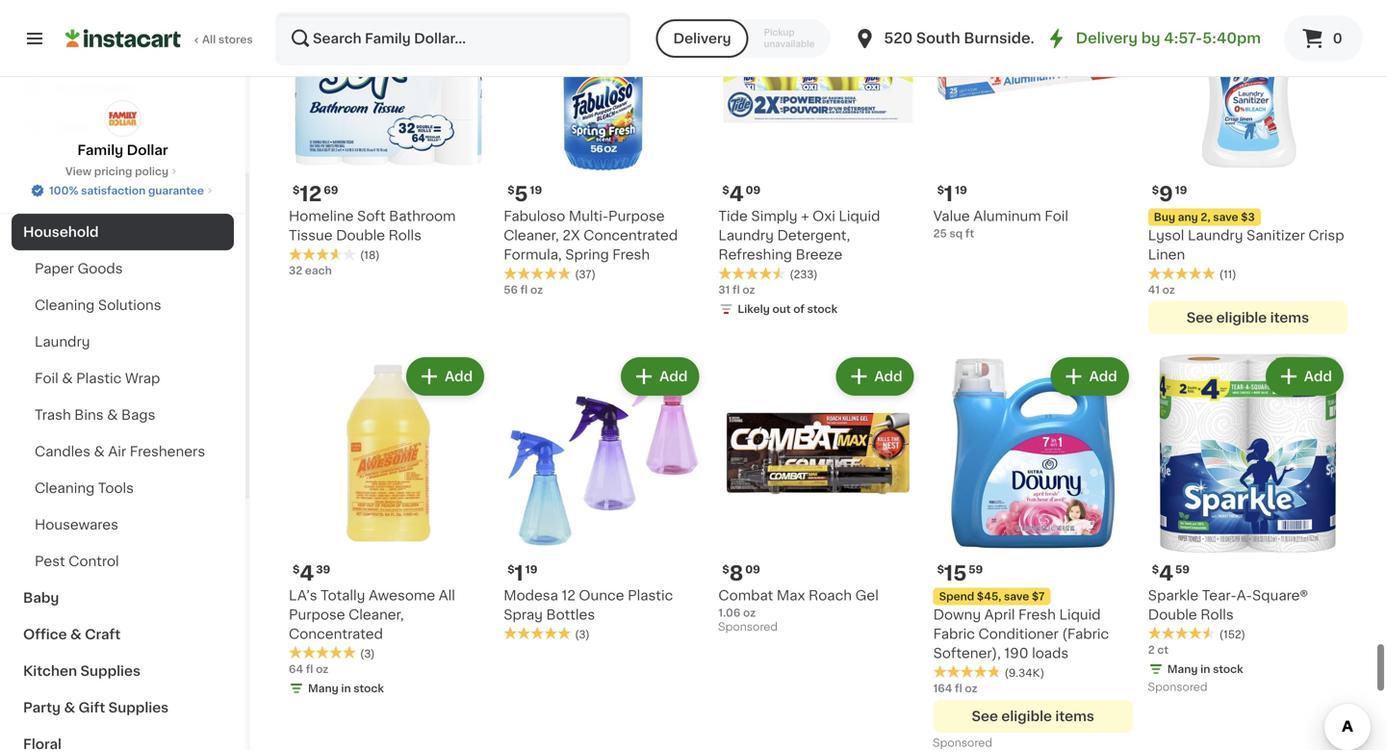 Task type: vqa. For each thing, say whether or not it's contained in the screenshot.
BLACK+DECKER's $ 16 99
no



Task type: locate. For each thing, give the bounding box(es) containing it.
$ up lysol
[[1153, 185, 1160, 196]]

eligible
[[1217, 311, 1268, 325], [1002, 710, 1053, 723]]

many in stock down 64 fl oz
[[308, 683, 384, 694]]

0 horizontal spatial $ 1 19
[[508, 563, 538, 584]]

roach
[[809, 589, 852, 602]]

39
[[316, 564, 331, 575]]

delivery inside button
[[674, 32, 732, 45]]

see down lysol laundry sanitizer crisp linen
[[1187, 311, 1214, 325]]

0 horizontal spatial see eligible items
[[972, 710, 1095, 723]]

eligible for 9
[[1217, 311, 1268, 325]]

see eligible items button for 9
[[1149, 302, 1348, 334]]

1 horizontal spatial 4
[[730, 184, 744, 204]]

fresh down $7
[[1019, 608, 1056, 622]]

164
[[934, 683, 953, 694]]

0 horizontal spatial 4
[[300, 563, 314, 584]]

0 horizontal spatial save
[[1005, 591, 1030, 602]]

19 inside $ 9 19
[[1176, 185, 1188, 196]]

59 right 15
[[969, 564, 983, 575]]

double for 12
[[336, 229, 385, 242]]

1 up the modesa
[[515, 563, 524, 584]]

2 59 from the left
[[1176, 564, 1190, 575]]

items down sanitizer
[[1271, 311, 1310, 325]]

0 vertical spatial rolls
[[389, 229, 422, 242]]

2 vertical spatial sponsored badge image
[[934, 738, 992, 749]]

fl right 56
[[521, 285, 528, 295]]

09
[[746, 185, 761, 196], [746, 564, 761, 575]]

of
[[794, 304, 805, 315]]

items for 9
[[1271, 311, 1310, 325]]

concentrated inside "fabuloso multi-purpose cleaner, 2x concentrated formula, spring fresh"
[[584, 229, 678, 242]]

& inside "link"
[[64, 701, 75, 715]]

rolls for 12
[[389, 229, 422, 242]]

1 vertical spatial stock
[[1214, 664, 1244, 675]]

oz for tide simply + oxi liquid laundry detergent, refreshing breeze
[[743, 285, 756, 295]]

wrap
[[125, 372, 160, 385]]

0 horizontal spatial (3)
[[360, 649, 375, 659]]

$ 5 19
[[508, 184, 542, 204]]

see eligible items for 9
[[1187, 311, 1310, 325]]

oz right 64
[[316, 664, 329, 675]]

downy
[[934, 608, 981, 622]]

in for cleaner,
[[341, 683, 351, 694]]

1 horizontal spatial see eligible items
[[1187, 311, 1310, 325]]

kitchen supplies
[[23, 665, 141, 678]]

oz right 41
[[1163, 285, 1176, 295]]

combat
[[719, 589, 774, 602]]

31 fl oz
[[719, 285, 756, 295]]

$ inside $ 9 19
[[1153, 185, 1160, 196]]

many down 64 fl oz
[[308, 683, 339, 694]]

lysol
[[1149, 229, 1185, 242]]

0 horizontal spatial fresh
[[613, 248, 650, 262]]

product group containing 1
[[504, 354, 703, 642]]

laundry
[[719, 229, 774, 242], [1188, 229, 1244, 242], [35, 335, 90, 349]]

fl right 164
[[955, 683, 963, 694]]

family dollar logo image
[[104, 100, 141, 137]]

0 vertical spatial fresh
[[613, 248, 650, 262]]

laundry up foil & plastic wrap at the left
[[35, 335, 90, 349]]

laundry inside tide simply + oxi liquid laundry detergent, refreshing breeze
[[719, 229, 774, 242]]

1 horizontal spatial purpose
[[609, 210, 665, 223]]

4 for la's
[[300, 563, 314, 584]]

oz inside the "combat max roach gel 1.06 oz"
[[743, 608, 756, 618]]

in down la's totally awesome all purpose cleaner, concentrated
[[341, 683, 351, 694]]

save right 2,
[[1214, 212, 1239, 223]]

trash
[[35, 408, 71, 422]]

19 up value
[[956, 185, 968, 196]]

rolls inside homeline soft bathroom tissue double rolls
[[389, 229, 422, 242]]

oz for la's totally awesome all purpose cleaner, concentrated
[[316, 664, 329, 675]]

$ for homeline soft bathroom tissue double rolls
[[293, 185, 300, 196]]

stock for sparkle tear-a-square® double rolls
[[1214, 664, 1244, 675]]

1 horizontal spatial $ 1 19
[[938, 184, 968, 204]]

0 horizontal spatial 12
[[300, 184, 322, 204]]

2 horizontal spatial sponsored badge image
[[1149, 682, 1207, 693]]

0 horizontal spatial foil
[[35, 372, 59, 385]]

4 for sparkle
[[1160, 563, 1174, 584]]

laundry inside lysol laundry sanitizer crisp linen
[[1188, 229, 1244, 242]]

$ 1 19 for value aluminum foil
[[938, 184, 968, 204]]

many for sparkle tear-a-square® double rolls
[[1168, 664, 1198, 675]]

1 vertical spatial eligible
[[1002, 710, 1053, 723]]

cleaning for cleaning solutions
[[35, 299, 95, 312]]

0 vertical spatial liquid
[[839, 210, 881, 223]]

1 vertical spatial supplies
[[109, 701, 169, 715]]

2 horizontal spatial stock
[[1214, 664, 1244, 675]]

cleaner,
[[504, 229, 559, 242], [349, 608, 404, 622]]

items down 'loads'
[[1056, 710, 1095, 723]]

1 horizontal spatial concentrated
[[584, 229, 678, 242]]

1 horizontal spatial buy
[[1155, 212, 1176, 223]]

view pricing policy
[[65, 166, 169, 177]]

0 horizontal spatial 1
[[515, 563, 524, 584]]

1 vertical spatial purpose
[[289, 608, 345, 622]]

0 vertical spatial (3)
[[575, 629, 590, 640]]

cleaning
[[35, 299, 95, 312], [35, 482, 95, 495]]

0 horizontal spatial sponsored badge image
[[719, 622, 777, 633]]

aluminum
[[974, 210, 1042, 223]]

supplies inside "link"
[[109, 701, 169, 715]]

$ left 69
[[293, 185, 300, 196]]

12 for $ 12 69
[[300, 184, 322, 204]]

cleaner, down awesome
[[349, 608, 404, 622]]

buy left it
[[54, 82, 81, 95]]

164 fl oz
[[934, 683, 978, 694]]

(3) for 4
[[360, 649, 375, 659]]

12
[[300, 184, 322, 204], [562, 589, 576, 602]]

see eligible items down (9.34k)
[[972, 710, 1095, 723]]

0 horizontal spatial plastic
[[76, 372, 122, 385]]

59 inside '$ 4 59'
[[1176, 564, 1190, 575]]

2 add button from the left
[[623, 359, 698, 394]]

see for 9
[[1187, 311, 1214, 325]]

fresh
[[613, 248, 650, 262], [1019, 608, 1056, 622]]

liquid right oxi
[[839, 210, 881, 223]]

1 vertical spatial (3)
[[360, 649, 375, 659]]

april
[[985, 608, 1016, 622]]

1 horizontal spatial see
[[1187, 311, 1214, 325]]

0 horizontal spatial double
[[336, 229, 385, 242]]

$ inside $ 5 19
[[508, 185, 515, 196]]

laundry down 2,
[[1188, 229, 1244, 242]]

cleaning down "paper"
[[35, 299, 95, 312]]

gift
[[79, 701, 105, 715]]

all right awesome
[[439, 589, 455, 602]]

liquid
[[839, 210, 881, 223], [1060, 608, 1101, 622]]

all left stores
[[202, 34, 216, 45]]

lysol laundry sanitizer crisp linen
[[1149, 229, 1345, 262]]

cleaning down 'candles'
[[35, 482, 95, 495]]

many down "ct"
[[1168, 664, 1198, 675]]

$ inside '$ 4 59'
[[1153, 564, 1160, 575]]

19 for modesa 12 ounce plastic spray bottles
[[526, 564, 538, 575]]

0 vertical spatial buy
[[54, 82, 81, 95]]

by
[[1142, 31, 1161, 45]]

buy up lysol
[[1155, 212, 1176, 223]]

1 horizontal spatial in
[[1201, 664, 1211, 675]]

$ for combat max roach gel
[[723, 564, 730, 575]]

1 vertical spatial liquid
[[1060, 608, 1101, 622]]

1
[[945, 184, 954, 204], [515, 563, 524, 584]]

likely
[[738, 304, 770, 315]]

1 add button from the left
[[408, 359, 483, 394]]

&
[[62, 372, 73, 385], [107, 408, 118, 422], [94, 445, 105, 458], [70, 628, 82, 641], [64, 701, 75, 715]]

see eligible items down the (11)
[[1187, 311, 1310, 325]]

$ up tide
[[723, 185, 730, 196]]

12 inside modesa 12 ounce plastic spray bottles
[[562, 589, 576, 602]]

59 for 15
[[969, 564, 983, 575]]

liquid up (fabric
[[1060, 608, 1101, 622]]

0 vertical spatial in
[[1201, 664, 1211, 675]]

rolls down tear-
[[1201, 608, 1234, 622]]

$ inside $ 4 09
[[723, 185, 730, 196]]

0 vertical spatial cleaner,
[[504, 229, 559, 242]]

0 vertical spatial sponsored badge image
[[719, 622, 777, 633]]

0 vertical spatial foil
[[1045, 210, 1069, 223]]

56
[[504, 285, 518, 295]]

baby link
[[12, 580, 234, 616]]

12 up bottles
[[562, 589, 576, 602]]

see eligible items button for 15
[[934, 700, 1133, 733]]

0 horizontal spatial in
[[341, 683, 351, 694]]

0 horizontal spatial concentrated
[[289, 627, 383, 641]]

fl right 64
[[306, 664, 313, 675]]

sponsored badge image
[[719, 622, 777, 633], [1149, 682, 1207, 693], [934, 738, 992, 749]]

double up (18) on the left top
[[336, 229, 385, 242]]

0 horizontal spatial items
[[1056, 710, 1095, 723]]

1 vertical spatial 09
[[746, 564, 761, 575]]

0 horizontal spatial rolls
[[389, 229, 422, 242]]

liquid inside tide simply + oxi liquid laundry detergent, refreshing breeze
[[839, 210, 881, 223]]

liquid inside the downy april fresh liquid fabric conditioner (fabric softener), 190 loads
[[1060, 608, 1101, 622]]

fl for tide simply + oxi liquid laundry detergent, refreshing breeze
[[733, 285, 740, 295]]

oz up likely in the top of the page
[[743, 285, 756, 295]]

4 up tide
[[730, 184, 744, 204]]

in down sparkle tear-a-square® double rolls
[[1201, 664, 1211, 675]]

1 vertical spatial $ 1 19
[[508, 563, 538, 584]]

cleaning tools link
[[12, 470, 234, 507]]

1 vertical spatial fresh
[[1019, 608, 1056, 622]]

1 horizontal spatial items
[[1271, 311, 1310, 325]]

fresh right spring
[[613, 248, 650, 262]]

1 horizontal spatial all
[[439, 589, 455, 602]]

$ 1 19 up the modesa
[[508, 563, 538, 584]]

service type group
[[656, 19, 831, 58]]

buy it again
[[54, 82, 135, 95]]

fl for la's totally awesome all purpose cleaner, concentrated
[[306, 664, 313, 675]]

plastic up "trash bins & bags"
[[76, 372, 122, 385]]

save left $7
[[1005, 591, 1030, 602]]

$ up the modesa
[[508, 564, 515, 575]]

see down 164 fl oz
[[972, 710, 999, 723]]

59 inside $ 15 59
[[969, 564, 983, 575]]

2 vertical spatial stock
[[354, 683, 384, 694]]

$ for buy any 2, save $3
[[1153, 185, 1160, 196]]

1 vertical spatial cleaning
[[35, 482, 95, 495]]

0 horizontal spatial all
[[202, 34, 216, 45]]

09 inside $ 8 09
[[746, 564, 761, 575]]

0 horizontal spatial purpose
[[289, 608, 345, 622]]

supplies down kitchen supplies link
[[109, 701, 169, 715]]

0 horizontal spatial stock
[[354, 683, 384, 694]]

25
[[934, 228, 947, 239]]

1 horizontal spatial many in stock
[[1168, 664, 1244, 675]]

41
[[1149, 285, 1160, 295]]

family dollar
[[77, 143, 168, 157]]

stock
[[808, 304, 838, 315], [1214, 664, 1244, 675], [354, 683, 384, 694]]

eligible down the (11)
[[1217, 311, 1268, 325]]

$ inside $ 12 69
[[293, 185, 300, 196]]

laundry up refreshing
[[719, 229, 774, 242]]

$ up combat
[[723, 564, 730, 575]]

0 vertical spatial 12
[[300, 184, 322, 204]]

see eligible items button down the (11)
[[1149, 302, 1348, 334]]

1 horizontal spatial delivery
[[1076, 31, 1138, 45]]

holiday essentials
[[23, 189, 151, 202]]

1 vertical spatial concentrated
[[289, 627, 383, 641]]

family dollar link
[[77, 100, 168, 160]]

purpose up spring
[[609, 210, 665, 223]]

cleaner, inside la's totally awesome all purpose cleaner, concentrated
[[349, 608, 404, 622]]

2x
[[563, 229, 580, 242]]

100% satisfaction guarantee button
[[30, 179, 216, 198]]

oz right 164
[[965, 683, 978, 694]]

1 horizontal spatial 1
[[945, 184, 954, 204]]

plastic right "ounce"
[[628, 589, 673, 602]]

1 cleaning from the top
[[35, 299, 95, 312]]

1 vertical spatial in
[[341, 683, 351, 694]]

56 fl oz
[[504, 285, 543, 295]]

09 up tide
[[746, 185, 761, 196]]

rolls down bathroom
[[389, 229, 422, 242]]

0 button
[[1285, 15, 1364, 62]]

party & gift supplies link
[[12, 690, 234, 726]]

0 vertical spatial 1
[[945, 184, 954, 204]]

0 vertical spatial 09
[[746, 185, 761, 196]]

12 left 69
[[300, 184, 322, 204]]

4 add button from the left
[[1053, 359, 1128, 394]]

$ inside $ 4 39
[[293, 564, 300, 575]]

kitchen supplies link
[[12, 653, 234, 690]]

520
[[884, 31, 913, 45]]

1 vertical spatial double
[[1149, 608, 1198, 622]]

foil & plastic wrap link
[[12, 360, 234, 397]]

any
[[1179, 212, 1199, 223]]

sq
[[950, 228, 963, 239]]

modesa 12 ounce plastic spray bottles
[[504, 589, 673, 622]]

1 09 from the top
[[746, 185, 761, 196]]

crisp
[[1309, 229, 1345, 242]]

& up trash on the bottom left of the page
[[62, 372, 73, 385]]

$ up la's
[[293, 564, 300, 575]]

breeze
[[796, 248, 843, 262]]

1 horizontal spatial foil
[[1045, 210, 1069, 223]]

formula,
[[504, 248, 562, 262]]

1 vertical spatial many
[[308, 683, 339, 694]]

19 inside $ 5 19
[[530, 185, 542, 196]]

sponsored badge image down 164 fl oz
[[934, 738, 992, 749]]

supplies down craft in the bottom left of the page
[[80, 665, 141, 678]]

19 up the modesa
[[526, 564, 538, 575]]

oz down combat
[[743, 608, 756, 618]]

purpose down la's
[[289, 608, 345, 622]]

foil up trash on the bottom left of the page
[[35, 372, 59, 385]]

+
[[801, 210, 810, 223]]

4 up sparkle
[[1160, 563, 1174, 584]]

0 horizontal spatial many
[[308, 683, 339, 694]]

2 cleaning from the top
[[35, 482, 95, 495]]

8
[[730, 563, 744, 584]]

1 vertical spatial buy
[[1155, 212, 1176, 223]]

foil inside 'value aluminum foil 25 sq ft'
[[1045, 210, 1069, 223]]

stock right the of
[[808, 304, 838, 315]]

3 add from the left
[[875, 370, 903, 384]]

items for 15
[[1056, 710, 1095, 723]]

kitchen
[[23, 665, 77, 678]]

0 horizontal spatial 59
[[969, 564, 983, 575]]

spend
[[940, 591, 975, 602]]

1 vertical spatial see eligible items
[[972, 710, 1095, 723]]

0 vertical spatial items
[[1271, 311, 1310, 325]]

loads
[[1033, 647, 1069, 660]]

1 vertical spatial all
[[439, 589, 455, 602]]

buy for buy it again
[[54, 82, 81, 95]]

$ inside $ 8 09
[[723, 564, 730, 575]]

19 right the 9
[[1176, 185, 1188, 196]]

1 vertical spatial rolls
[[1201, 608, 1234, 622]]

32 each
[[289, 266, 332, 276]]

fabuloso multi-purpose cleaner, 2x concentrated formula, spring fresh
[[504, 210, 678, 262]]

many in stock down (152)
[[1168, 664, 1244, 675]]

0 vertical spatial concentrated
[[584, 229, 678, 242]]

2,
[[1201, 212, 1211, 223]]

0 vertical spatial double
[[336, 229, 385, 242]]

0 horizontal spatial many in stock
[[308, 683, 384, 694]]

09 for 4
[[746, 185, 761, 196]]

double down sparkle
[[1149, 608, 1198, 622]]

many for la's totally awesome all purpose cleaner, concentrated
[[308, 683, 339, 694]]

tide
[[719, 210, 748, 223]]

4 left 39
[[300, 563, 314, 584]]

softener),
[[934, 647, 1001, 660]]

0 horizontal spatial laundry
[[35, 335, 90, 349]]

1 horizontal spatial many
[[1168, 664, 1198, 675]]

1 horizontal spatial laundry
[[719, 229, 774, 242]]

1 up value
[[945, 184, 954, 204]]

$ 12 69
[[293, 184, 338, 204]]

4 for tide
[[730, 184, 744, 204]]

$ up fabuloso on the left top of the page
[[508, 185, 515, 196]]

2 horizontal spatial laundry
[[1188, 229, 1244, 242]]

$ 1 19 up value
[[938, 184, 968, 204]]

(3) down la's totally awesome all purpose cleaner, concentrated
[[360, 649, 375, 659]]

cleaner, up formula,
[[504, 229, 559, 242]]

0 vertical spatial all
[[202, 34, 216, 45]]

1 horizontal spatial (3)
[[575, 629, 590, 640]]

1 59 from the left
[[969, 564, 983, 575]]

items
[[1271, 311, 1310, 325], [1056, 710, 1095, 723]]

1 horizontal spatial save
[[1214, 212, 1239, 223]]

09 right 8
[[746, 564, 761, 575]]

$ up spend
[[938, 564, 945, 575]]

lists
[[54, 120, 87, 134]]

None search field
[[275, 12, 631, 65]]

(3) down bottles
[[575, 629, 590, 640]]

double for 4
[[1149, 608, 1198, 622]]

2 09 from the top
[[746, 564, 761, 575]]

(3) for 1
[[575, 629, 590, 640]]

59 up sparkle
[[1176, 564, 1190, 575]]

double inside homeline soft bathroom tissue double rolls
[[336, 229, 385, 242]]

1 horizontal spatial eligible
[[1217, 311, 1268, 325]]

concentrated down totally
[[289, 627, 383, 641]]

rolls inside sparkle tear-a-square® double rolls
[[1201, 608, 1234, 622]]

$ up value
[[938, 185, 945, 196]]

supplies
[[80, 665, 141, 678], [109, 701, 169, 715]]

product group containing 15
[[934, 354, 1133, 750]]

sparkle
[[1149, 589, 1199, 602]]

tear-
[[1203, 589, 1237, 602]]

0 vertical spatial many
[[1168, 664, 1198, 675]]

& left craft in the bottom left of the page
[[70, 628, 82, 641]]

& left air
[[94, 445, 105, 458]]

1 vertical spatial 12
[[562, 589, 576, 602]]

delivery for delivery by 4:57-5:40pm
[[1076, 31, 1138, 45]]

see eligible items button down (9.34k)
[[934, 700, 1133, 733]]

$7
[[1032, 591, 1045, 602]]

linen
[[1149, 248, 1186, 262]]

see for 15
[[972, 710, 999, 723]]

oz right 56
[[531, 285, 543, 295]]

09 inside $ 4 09
[[746, 185, 761, 196]]

product group containing 8
[[719, 354, 918, 638]]

fresh inside the downy april fresh liquid fabric conditioner (fabric softener), 190 loads
[[1019, 608, 1056, 622]]

modesa
[[504, 589, 558, 602]]

1 vertical spatial foil
[[35, 372, 59, 385]]

0 horizontal spatial see eligible items button
[[934, 700, 1133, 733]]

multi-
[[569, 210, 609, 223]]

1 horizontal spatial plastic
[[628, 589, 673, 602]]

1 horizontal spatial cleaner,
[[504, 229, 559, 242]]

12 for modesa 12 ounce plastic spray bottles
[[562, 589, 576, 602]]

$ up sparkle
[[1153, 564, 1160, 575]]

all inside la's totally awesome all purpose cleaner, concentrated
[[439, 589, 455, 602]]

sponsored badge image down "ct"
[[1149, 682, 1207, 693]]

3 add button from the left
[[838, 359, 913, 394]]

housewares
[[35, 518, 118, 532]]

0 vertical spatial many in stock
[[1168, 664, 1244, 675]]

product group
[[289, 0, 488, 279], [504, 0, 703, 298], [1149, 0, 1348, 334], [289, 354, 488, 700], [504, 354, 703, 642], [719, 354, 918, 638], [934, 354, 1133, 750], [1149, 354, 1348, 698]]

foil right aluminum
[[1045, 210, 1069, 223]]

1 horizontal spatial see eligible items button
[[1149, 302, 1348, 334]]

$ for tide simply + oxi liquid laundry detergent, refreshing breeze
[[723, 185, 730, 196]]

0 vertical spatial see
[[1187, 311, 1214, 325]]

1 vertical spatial sponsored badge image
[[1149, 682, 1207, 693]]

2 horizontal spatial 4
[[1160, 563, 1174, 584]]

eligible down (9.34k)
[[1002, 710, 1053, 723]]

0 vertical spatial cleaning
[[35, 299, 95, 312]]

stock down (152)
[[1214, 664, 1244, 675]]

double inside sparkle tear-a-square® double rolls
[[1149, 608, 1198, 622]]

0 horizontal spatial see
[[972, 710, 999, 723]]

see eligible items for 15
[[972, 710, 1095, 723]]

(3)
[[575, 629, 590, 640], [360, 649, 375, 659]]

holiday essentials link
[[12, 177, 234, 214]]

0 horizontal spatial delivery
[[674, 32, 732, 45]]

0 vertical spatial plastic
[[76, 372, 122, 385]]

concentrated down multi-
[[584, 229, 678, 242]]

fl for fabuloso multi-purpose cleaner, 2x concentrated formula, spring fresh
[[521, 285, 528, 295]]

it
[[85, 82, 94, 95]]

& left gift at the bottom of the page
[[64, 701, 75, 715]]

stock down la's totally awesome all purpose cleaner, concentrated
[[354, 683, 384, 694]]

0 vertical spatial eligible
[[1217, 311, 1268, 325]]

sponsored badge image for 8
[[719, 622, 777, 633]]

fl right 31
[[733, 285, 740, 295]]

19 right 5 on the top left of page
[[530, 185, 542, 196]]

$ inside $ 15 59
[[938, 564, 945, 575]]

sponsored badge image down '1.06'
[[719, 622, 777, 633]]

69
[[324, 185, 338, 196]]

cleaning tools
[[35, 482, 134, 495]]



Task type: describe. For each thing, give the bounding box(es) containing it.
control
[[69, 555, 119, 568]]

burnside
[[964, 31, 1031, 45]]

tide simply + oxi liquid laundry detergent, refreshing breeze
[[719, 210, 881, 262]]

paper goods
[[35, 262, 123, 275]]

(11)
[[1220, 269, 1237, 280]]

foil & plastic wrap
[[35, 372, 160, 385]]

purpose inside "fabuloso multi-purpose cleaner, 2x concentrated formula, spring fresh"
[[609, 210, 665, 223]]

64 fl oz
[[289, 664, 329, 675]]

pricing
[[94, 166, 132, 177]]

satisfaction
[[81, 185, 146, 196]]

office & craft
[[23, 628, 121, 641]]

awesome
[[369, 589, 435, 602]]

fresh inside "fabuloso multi-purpose cleaner, 2x concentrated formula, spring fresh"
[[613, 248, 650, 262]]

eligible for 15
[[1002, 710, 1053, 723]]

1 horizontal spatial sponsored badge image
[[934, 738, 992, 749]]

candles & air fresheners
[[35, 445, 205, 458]]

0 vertical spatial supplies
[[80, 665, 141, 678]]

square®
[[1253, 589, 1309, 602]]

craft
[[85, 628, 121, 641]]

party
[[23, 701, 61, 715]]

delivery for delivery
[[674, 32, 732, 45]]

oz for downy april fresh liquid fabric conditioner (fabric softener), 190 loads
[[965, 683, 978, 694]]

bags
[[121, 408, 155, 422]]

$ for fabuloso multi-purpose cleaner, 2x concentrated formula, spring fresh
[[508, 185, 515, 196]]

housewares link
[[12, 507, 234, 543]]

pest control link
[[12, 543, 234, 580]]

5 add button from the left
[[1268, 359, 1342, 394]]

4:57-
[[1165, 31, 1203, 45]]

$ for spend $45, save $7
[[938, 564, 945, 575]]

59 for 4
[[1176, 564, 1190, 575]]

(37)
[[575, 269, 596, 280]]

fabuloso
[[504, 210, 566, 223]]

(fabric
[[1063, 627, 1110, 641]]

32
[[289, 266, 303, 276]]

purpose inside la's totally awesome all purpose cleaner, concentrated
[[289, 608, 345, 622]]

in for rolls
[[1201, 664, 1211, 675]]

$ 1 19 for modesa 12 ounce plastic spray bottles
[[508, 563, 538, 584]]

combat max roach gel 1.06 oz
[[719, 589, 879, 618]]

1 add from the left
[[445, 370, 473, 384]]

policy
[[135, 166, 169, 177]]

view pricing policy link
[[65, 164, 180, 179]]

tools
[[98, 482, 134, 495]]

sponsored badge image for 4
[[1149, 682, 1207, 693]]

$ for sparkle tear-a-square® double rolls
[[1153, 564, 1160, 575]]

4 add from the left
[[1090, 370, 1118, 384]]

air
[[108, 445, 126, 458]]

fresheners
[[130, 445, 205, 458]]

fabric
[[934, 627, 976, 641]]

solutions
[[98, 299, 161, 312]]

(152)
[[1220, 629, 1246, 640]]

$3
[[1242, 212, 1256, 223]]

household
[[23, 225, 99, 239]]

19 for buy any 2, save $3
[[1176, 185, 1188, 196]]

1 for value aluminum foil
[[945, 184, 954, 204]]

19 for value aluminum foil
[[956, 185, 968, 196]]

plastic inside modesa 12 ounce plastic spray bottles
[[628, 589, 673, 602]]

candles
[[35, 445, 90, 458]]

south
[[917, 31, 961, 45]]

downy april fresh liquid fabric conditioner (fabric softener), 190 loads
[[934, 608, 1110, 660]]

Search field
[[277, 13, 629, 64]]

$ for value aluminum foil
[[938, 185, 945, 196]]

5 add from the left
[[1305, 370, 1333, 384]]

bathroom
[[389, 210, 456, 223]]

candles & air fresheners link
[[12, 433, 234, 470]]

spray
[[504, 608, 543, 622]]

many in stock for cleaner,
[[308, 683, 384, 694]]

100%
[[49, 185, 78, 196]]

party & gift supplies
[[23, 701, 169, 715]]

1 for modesa 12 ounce plastic spray bottles
[[515, 563, 524, 584]]

& for craft
[[70, 628, 82, 641]]

paper goods link
[[12, 250, 234, 287]]

oz for fabuloso multi-purpose cleaner, 2x concentrated formula, spring fresh
[[531, 285, 543, 295]]

09 for 8
[[746, 564, 761, 575]]

concentrated inside la's totally awesome all purpose cleaner, concentrated
[[289, 627, 383, 641]]

likely out of stock
[[738, 304, 838, 315]]

5:40pm
[[1203, 31, 1262, 45]]

a-
[[1237, 589, 1253, 602]]

0 vertical spatial stock
[[808, 304, 838, 315]]

baby
[[23, 591, 59, 605]]

$ 4 39
[[293, 563, 331, 584]]

100% satisfaction guarantee
[[49, 185, 204, 196]]

0 vertical spatial save
[[1214, 212, 1239, 223]]

avenue
[[1035, 31, 1090, 45]]

product group containing 12
[[289, 0, 488, 279]]

cleaning for cleaning tools
[[35, 482, 95, 495]]

dollar
[[127, 143, 168, 157]]

trash bins & bags link
[[12, 397, 234, 433]]

0
[[1334, 32, 1343, 45]]

& for gift
[[64, 701, 75, 715]]

(233)
[[790, 269, 818, 280]]

& for air
[[94, 445, 105, 458]]

$ 4 59
[[1153, 563, 1190, 584]]

trash bins & bags
[[35, 408, 155, 422]]

$ for la's totally awesome all purpose cleaner, concentrated
[[293, 564, 300, 575]]

sanitizer
[[1247, 229, 1306, 242]]

family
[[77, 143, 123, 157]]

9
[[1160, 184, 1174, 204]]

spend $45, save $7
[[940, 591, 1045, 602]]

view
[[65, 166, 92, 177]]

product group containing 9
[[1149, 0, 1348, 334]]

delivery by 4:57-5:40pm link
[[1046, 27, 1262, 50]]

many in stock for rolls
[[1168, 664, 1244, 675]]

stock for la's totally awesome all purpose cleaner, concentrated
[[354, 683, 384, 694]]

bottles
[[547, 608, 595, 622]]

$ for modesa 12 ounce plastic spray bottles
[[508, 564, 515, 575]]

15
[[945, 563, 967, 584]]

all stores link
[[65, 12, 254, 65]]

64
[[289, 664, 303, 675]]

(18)
[[360, 250, 380, 261]]

& right bins
[[107, 408, 118, 422]]

cleaning solutions link
[[12, 287, 234, 324]]

la's totally awesome all purpose cleaner, concentrated
[[289, 589, 455, 641]]

office
[[23, 628, 67, 641]]

all stores
[[202, 34, 253, 45]]

soft
[[357, 210, 386, 223]]

cleaning solutions
[[35, 299, 161, 312]]

190
[[1005, 647, 1029, 660]]

& for plastic
[[62, 372, 73, 385]]

2 add from the left
[[660, 370, 688, 384]]

instacart logo image
[[65, 27, 181, 50]]

buy for buy any 2, save $3
[[1155, 212, 1176, 223]]

fl for downy april fresh liquid fabric conditioner (fabric softener), 190 loads
[[955, 683, 963, 694]]

lists link
[[12, 108, 234, 146]]

2
[[1149, 645, 1155, 655]]

2 ct
[[1149, 645, 1169, 655]]

$ 9 19
[[1153, 184, 1188, 204]]

cleaner, inside "fabuloso multi-purpose cleaner, 2x concentrated formula, spring fresh"
[[504, 229, 559, 242]]

pest control
[[35, 555, 119, 568]]

spring
[[566, 248, 609, 262]]

rolls for 4
[[1201, 608, 1234, 622]]

19 for fabuloso multi-purpose cleaner, 2x concentrated formula, spring fresh
[[530, 185, 542, 196]]

product group containing 5
[[504, 0, 703, 298]]



